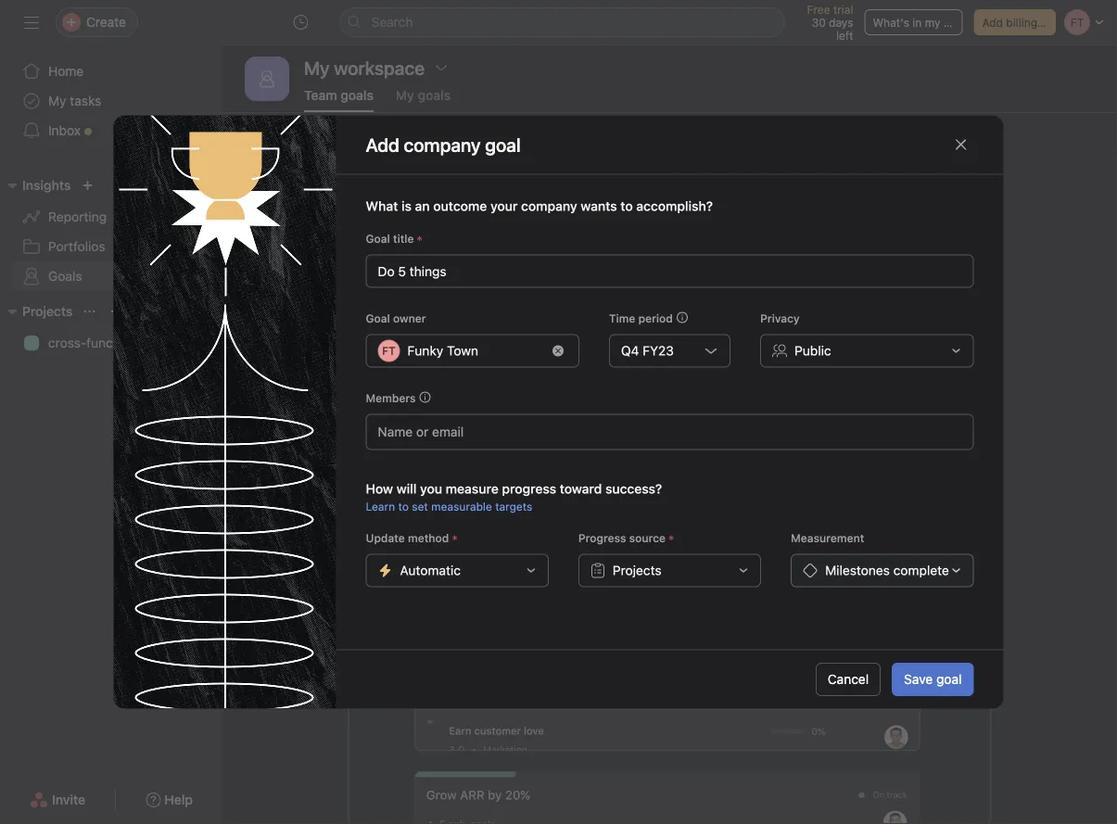 Task type: locate. For each thing, give the bounding box(es) containing it.
0 horizontal spatial projects button
[[0, 300, 73, 323]]

projects button up cross-
[[0, 300, 73, 323]]

project
[[149, 335, 191, 350]]

goals inside add top-level goals to help teams prioritize and connect work to your organization's objectives.
[[533, 249, 569, 267]]

1 vertical spatial projects button
[[578, 554, 761, 587]]

1 goal from the top
[[366, 232, 390, 245]]

projects button down source on the right of the page
[[578, 554, 761, 587]]

2 goal from the top
[[366, 312, 390, 325]]

home
[[48, 64, 84, 79]]

0 horizontal spatial goals
[[341, 88, 374, 103]]

goal for add goal
[[671, 330, 696, 345]]

1 horizontal spatial goal
[[937, 672, 962, 687]]

level
[[498, 249, 529, 267]]

add
[[982, 16, 1003, 29], [366, 134, 400, 155], [438, 249, 465, 267], [643, 330, 667, 345]]

add goal
[[643, 330, 696, 345]]

goal
[[671, 330, 696, 345], [937, 672, 962, 687]]

cross-
[[48, 335, 86, 350]]

close this dialog image
[[954, 137, 968, 152]]

projects
[[22, 304, 73, 319], [613, 563, 662, 578]]

required image right progress
[[666, 533, 677, 544]]

wants
[[581, 198, 617, 214]]

your
[[491, 198, 518, 214], [872, 249, 901, 267]]

what's
[[873, 16, 910, 29]]

goal owner
[[366, 312, 426, 325]]

save
[[904, 672, 933, 687]]

my
[[925, 16, 941, 29]]

1 horizontal spatial and
[[730, 249, 756, 267]]

add down "period"
[[643, 330, 667, 345]]

1 horizontal spatial my
[[396, 88, 414, 103]]

search button
[[340, 7, 785, 37]]

add left top-
[[438, 249, 465, 267]]

owner
[[393, 312, 426, 325]]

my left tasks
[[48, 93, 66, 108]]

to
[[573, 249, 586, 267], [854, 249, 868, 267], [398, 500, 409, 513]]

0 horizontal spatial my
[[48, 93, 66, 108]]

your right work
[[872, 249, 901, 267]]

goal down "period"
[[671, 330, 696, 345]]

your right outcome
[[491, 198, 518, 214]]

insights
[[22, 178, 71, 193]]

1 horizontal spatial your
[[872, 249, 901, 267]]

my goals
[[396, 88, 451, 103]]

plan
[[195, 335, 220, 350]]

achieve
[[597, 204, 673, 230]]

time
[[609, 312, 635, 325]]

goals down my workspace
[[341, 88, 374, 103]]

2 horizontal spatial to
[[854, 249, 868, 267]]

to left help at the right top of page
[[573, 249, 586, 267]]

0 horizontal spatial required image
[[414, 233, 425, 244]]

set
[[412, 500, 428, 513]]

1 horizontal spatial goals
[[418, 88, 451, 103]]

strategic goals
[[678, 204, 823, 230]]

goal
[[366, 232, 390, 245], [366, 312, 390, 325]]

goals up add company goal
[[418, 88, 451, 103]]

update
[[366, 532, 405, 545]]

home link
[[11, 57, 211, 86]]

add inside "button"
[[643, 330, 667, 345]]

objectives.
[[682, 271, 755, 289]]

my down my workspace
[[396, 88, 414, 103]]

goal inside add goal "button"
[[671, 330, 696, 345]]

what's in my trial?
[[873, 16, 969, 29]]

my for my tasks
[[48, 93, 66, 108]]

1 horizontal spatial required image
[[666, 533, 677, 544]]

1 vertical spatial your
[[872, 249, 901, 267]]

projects up cross-
[[22, 304, 73, 319]]

portfolios
[[48, 239, 105, 254]]

goal right the save at the right bottom of page
[[937, 672, 962, 687]]

set
[[517, 204, 550, 230]]

insights element
[[0, 169, 223, 295]]

add for add company goal
[[366, 134, 400, 155]]

teams
[[623, 249, 664, 267]]

1 horizontal spatial projects
[[613, 563, 662, 578]]

learn
[[366, 500, 395, 513]]

goal left owner on the left of page
[[366, 312, 390, 325]]

1 vertical spatial required image
[[666, 533, 677, 544]]

and up objectives.
[[730, 249, 756, 267]]

and
[[555, 204, 592, 230], [730, 249, 756, 267]]

how
[[366, 481, 393, 497]]

my
[[396, 88, 414, 103], [48, 93, 66, 108]]

0 vertical spatial projects
[[22, 304, 73, 319]]

progress source
[[578, 532, 666, 545]]

1 vertical spatial projects
[[613, 563, 662, 578]]

goal left title
[[366, 232, 390, 245]]

to left set
[[398, 500, 409, 513]]

projects inside the add company goal dialog
[[613, 563, 662, 578]]

portfolios link
[[11, 232, 211, 261]]

invite
[[52, 792, 85, 808]]

public
[[795, 343, 831, 358]]

0 vertical spatial and
[[555, 204, 592, 230]]

add billing info
[[982, 16, 1060, 29]]

0 vertical spatial projects button
[[0, 300, 73, 323]]

what's in my trial? button
[[865, 9, 969, 35]]

progress
[[502, 481, 556, 497]]

0 horizontal spatial goal
[[671, 330, 696, 345]]

to right work
[[854, 249, 868, 267]]

0 vertical spatial required image
[[414, 233, 425, 244]]

0 vertical spatial goal
[[366, 232, 390, 245]]

1 vertical spatial and
[[730, 249, 756, 267]]

required image down an
[[414, 233, 425, 244]]

your inside the add company goal dialog
[[491, 198, 518, 214]]

my inside the global element
[[48, 93, 66, 108]]

what is an outcome your company wants to accomplish?
[[366, 198, 713, 214]]

0 horizontal spatial projects
[[22, 304, 73, 319]]

goals for team goals
[[341, 88, 374, 103]]

add for add top-level goals to help teams prioritize and connect work to your organization's objectives.
[[438, 249, 465, 267]]

required image
[[414, 233, 425, 244], [666, 533, 677, 544]]

funky
[[408, 343, 443, 358]]

0 horizontal spatial to
[[398, 500, 409, 513]]

team goals link
[[304, 88, 374, 112]]

free
[[807, 3, 830, 16]]

add left billing
[[982, 16, 1003, 29]]

milestones
[[825, 563, 890, 578]]

projects down source on the right of the page
[[613, 563, 662, 578]]

add inside dialog
[[366, 134, 400, 155]]

goals for my goals
[[418, 88, 451, 103]]

add down my goals link
[[366, 134, 400, 155]]

required image for title
[[414, 233, 425, 244]]

global element
[[0, 45, 223, 157]]

goals right level
[[533, 249, 569, 267]]

add inside button
[[982, 16, 1003, 29]]

company goal
[[404, 134, 521, 155]]

add company goal dialog
[[114, 115, 1004, 709]]

goal for save goal
[[937, 672, 962, 687]]

my tasks link
[[11, 86, 211, 116]]

info
[[1041, 16, 1060, 29]]

cross-functional project plan link
[[11, 328, 220, 358]]

add inside add top-level goals to help teams prioritize and connect work to your organization's objectives.
[[438, 249, 465, 267]]

1 vertical spatial goal
[[366, 312, 390, 325]]

measure
[[446, 481, 499, 497]]

2 horizontal spatial goals
[[533, 249, 569, 267]]

0 vertical spatial goal
[[671, 330, 696, 345]]

update method
[[366, 532, 449, 545]]

and right set
[[555, 204, 592, 230]]

goal inside save goal button
[[937, 672, 962, 687]]

0 vertical spatial your
[[491, 198, 518, 214]]

1 vertical spatial goal
[[937, 672, 962, 687]]

0 horizontal spatial your
[[491, 198, 518, 214]]



Task type: vqa. For each thing, say whether or not it's contained in the screenshot.
Plan
yes



Task type: describe. For each thing, give the bounding box(es) containing it.
measurable
[[431, 500, 492, 513]]

search list box
[[340, 7, 785, 37]]

billing
[[1006, 16, 1038, 29]]

projects element
[[0, 295, 223, 362]]

q4 fy23
[[621, 343, 674, 358]]

connect
[[759, 249, 814, 267]]

method
[[408, 532, 449, 545]]

is
[[402, 198, 412, 214]]

reporting link
[[11, 202, 211, 232]]

add top-level goals to help teams prioritize and connect work to your organization's objectives.
[[438, 249, 901, 289]]

toward success?
[[560, 481, 662, 497]]

1 horizontal spatial to
[[573, 249, 586, 267]]

save goal
[[904, 672, 962, 687]]

goals link
[[11, 261, 211, 291]]

left
[[836, 29, 853, 42]]

automatic
[[400, 563, 461, 578]]

save goal button
[[892, 663, 974, 696]]

set and achieve strategic goals
[[517, 204, 823, 230]]

organization's
[[585, 271, 678, 289]]

goal title
[[366, 232, 414, 245]]

work
[[818, 249, 851, 267]]

invite button
[[18, 784, 98, 817]]

goals
[[48, 268, 82, 284]]

add for add billing info
[[982, 16, 1003, 29]]

measurement
[[791, 532, 864, 545]]

add for add goal
[[643, 330, 667, 345]]

days
[[829, 16, 853, 29]]

help
[[590, 249, 619, 267]]

cross-functional project plan
[[48, 335, 220, 350]]

my for my goals
[[396, 88, 414, 103]]

milestones complete
[[825, 563, 949, 578]]

to accomplish?
[[621, 198, 713, 214]]

Name or email text field
[[378, 420, 478, 443]]

fy23
[[643, 343, 674, 358]]

town
[[447, 343, 478, 358]]

remove image
[[553, 345, 564, 357]]

cancel
[[828, 672, 869, 687]]

prioritize
[[668, 249, 727, 267]]

inbox link
[[11, 116, 211, 146]]

q4 fy23 button
[[609, 334, 731, 368]]

inbox
[[48, 123, 81, 138]]

team goals
[[304, 88, 374, 103]]

outcome
[[433, 198, 487, 214]]

what
[[366, 198, 398, 214]]

reporting
[[48, 209, 107, 224]]

learn to set measurable targets link
[[366, 500, 532, 513]]

0 horizontal spatial and
[[555, 204, 592, 230]]

members
[[366, 392, 416, 405]]

insights button
[[0, 174, 71, 197]]

team
[[304, 88, 337, 103]]

goal for goal title
[[366, 232, 390, 245]]

Enter goal name text field
[[366, 255, 974, 288]]

to inside how will you measure progress toward success? learn to set measurable targets
[[398, 500, 409, 513]]

my tasks
[[48, 93, 101, 108]]

q4
[[621, 343, 639, 358]]

hide sidebar image
[[24, 15, 39, 30]]

my workspace
[[304, 57, 425, 78]]

company
[[521, 198, 577, 214]]

cancel button
[[816, 663, 881, 696]]

targets
[[495, 500, 532, 513]]

period
[[638, 312, 673, 325]]

your inside add top-level goals to help teams prioritize and connect work to your organization's objectives.
[[872, 249, 901, 267]]

projects button inside projects element
[[0, 300, 73, 323]]

top-
[[469, 249, 498, 267]]

trial
[[834, 3, 853, 16]]

progress
[[578, 532, 626, 545]]

tasks
[[70, 93, 101, 108]]

and inside add top-level goals to help teams prioritize and connect work to your organization's objectives.
[[730, 249, 756, 267]]

search
[[371, 14, 413, 30]]

time period
[[609, 312, 673, 325]]

required image
[[449, 533, 460, 544]]

my goals link
[[396, 88, 451, 112]]

title
[[393, 232, 414, 245]]

automatic button
[[366, 554, 549, 587]]

add billing info button
[[974, 9, 1060, 35]]

free trial 30 days left
[[807, 3, 853, 42]]

1 horizontal spatial projects button
[[578, 554, 761, 587]]

goal for goal owner
[[366, 312, 390, 325]]

public button
[[760, 334, 974, 368]]

privacy
[[760, 312, 800, 325]]

will
[[397, 481, 417, 497]]

ft
[[382, 344, 396, 357]]

in
[[913, 16, 922, 29]]

an
[[415, 198, 430, 214]]

required image for source
[[666, 533, 677, 544]]

functional
[[86, 335, 146, 350]]

milestones complete button
[[791, 554, 974, 587]]

30
[[812, 16, 826, 29]]

funky town
[[408, 343, 478, 358]]



